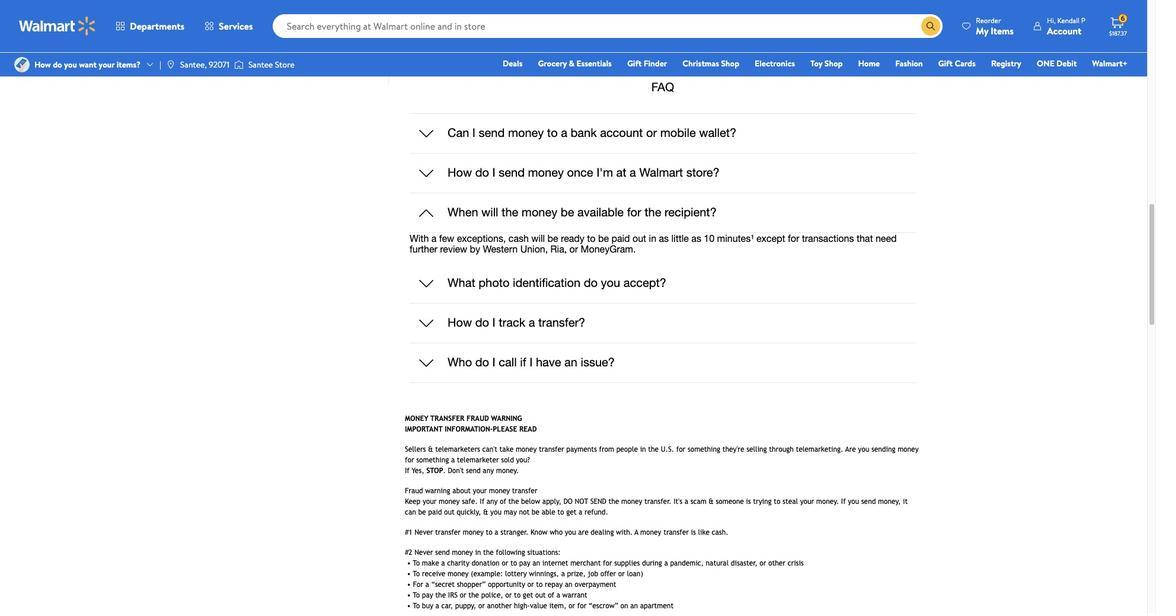 Task type: locate. For each thing, give the bounding box(es) containing it.
 image right 92071
[[234, 59, 244, 71]]

one
[[662, 10, 685, 25], [1038, 58, 1055, 69]]

cards
[[261, 28, 282, 40], [306, 51, 327, 63], [955, 58, 976, 69]]

toy shop link
[[806, 57, 849, 70]]

shop right toy on the top right of the page
[[825, 58, 843, 69]]

gift right fashion link
[[939, 58, 953, 69]]

shop for toy shop
[[825, 58, 843, 69]]

one inside one debit link
[[1038, 58, 1055, 69]]

shop
[[722, 58, 740, 69], [825, 58, 843, 69]]

0 horizontal spatial shop
[[722, 58, 740, 69]]

christmas shop link
[[678, 57, 745, 70]]

1 horizontal spatial cards
[[306, 51, 327, 63]]

& right grocery
[[569, 58, 575, 69]]

electronics link
[[750, 57, 801, 70]]

reorder
[[977, 15, 1002, 25]]

one debit
[[1038, 58, 1078, 69]]

1 horizontal spatial  image
[[166, 60, 176, 69]]

toy shop
[[811, 58, 843, 69]]

one debit link
[[1032, 57, 1083, 70]]

gift right all
[[290, 51, 304, 63]]

view all gift cards link
[[261, 50, 327, 63]]

deals link
[[498, 57, 528, 70]]

grocery
[[538, 58, 567, 69]]

gift cards
[[939, 58, 976, 69]]

& inside visa, mastercard, & amex gift cards
[[324, 15, 330, 27]]

you
[[64, 59, 77, 71]]

how do you want your items?
[[34, 59, 141, 71]]

92071
[[209, 59, 230, 71]]

santee, 92071
[[180, 59, 230, 71]]

cards left 'registry' 'link'
[[955, 58, 976, 69]]

essentials
[[577, 58, 612, 69]]

one right get
[[662, 10, 685, 25]]

registry link
[[987, 57, 1027, 70]]

want
[[79, 59, 97, 71]]

2 horizontal spatial  image
[[234, 59, 244, 71]]

visa, mastercard, & amex gift cards
[[261, 15, 370, 40]]

1 shop from the left
[[722, 58, 740, 69]]

0 horizontal spatial &
[[324, 15, 330, 27]]

|
[[160, 59, 161, 71]]

0 horizontal spatial cards
[[261, 28, 282, 40]]

services
[[219, 20, 253, 33]]

walmart+ link
[[1088, 57, 1134, 70]]

gift right the amex
[[356, 15, 370, 27]]

christmas
[[683, 58, 720, 69]]

1 vertical spatial &
[[569, 58, 575, 69]]

1 horizontal spatial one
[[1038, 58, 1055, 69]]

&
[[324, 15, 330, 27], [569, 58, 575, 69]]

Walmart Site-Wide search field
[[273, 14, 943, 38]]

 image right |
[[166, 60, 176, 69]]

1 horizontal spatial &
[[569, 58, 575, 69]]

0 horizontal spatial  image
[[14, 57, 30, 72]]

fashion link
[[891, 57, 929, 70]]

 image
[[14, 57, 30, 72], [234, 59, 244, 71], [166, 60, 176, 69]]

1 vertical spatial one
[[1038, 58, 1055, 69]]

all
[[280, 51, 288, 63]]

2 shop from the left
[[825, 58, 843, 69]]

$187.37
[[1110, 29, 1128, 37]]

1 horizontal spatial shop
[[825, 58, 843, 69]]

0 vertical spatial &
[[324, 15, 330, 27]]

do
[[53, 59, 62, 71]]

& left the amex
[[324, 15, 330, 27]]

cards down visa, mastercard, & amex gift cards
[[306, 51, 327, 63]]

gift left the finder
[[628, 58, 642, 69]]

shop right christmas
[[722, 58, 740, 69]]

how
[[34, 59, 51, 71]]

 image left how
[[14, 57, 30, 72]]

cards down visa,
[[261, 28, 282, 40]]

registry
[[992, 58, 1022, 69]]

one left debit
[[1038, 58, 1055, 69]]

gift
[[356, 15, 370, 27], [290, 51, 304, 63], [628, 58, 642, 69], [939, 58, 953, 69]]

view all gift cards
[[261, 51, 327, 63]]

visa, mastercard, & amex gift cards link
[[261, 14, 370, 40]]

0 horizontal spatial one
[[662, 10, 685, 25]]

2 horizontal spatial cards
[[955, 58, 976, 69]]



Task type: describe. For each thing, give the bounding box(es) containing it.
 image for santee, 92071
[[166, 60, 176, 69]]

home
[[859, 58, 881, 69]]

services button
[[195, 12, 263, 40]]

get
[[641, 10, 659, 25]]

hi,
[[1048, 15, 1056, 25]]

visa,
[[261, 15, 277, 27]]

my
[[977, 24, 989, 37]]

departments button
[[106, 12, 195, 40]]

get one link
[[641, 10, 685, 25]]

toy
[[811, 58, 823, 69]]

grocery & essentials
[[538, 58, 612, 69]]

view
[[261, 51, 278, 63]]

hi, kendall p account
[[1048, 15, 1086, 37]]

gift inside 'link'
[[939, 58, 953, 69]]

get one
[[641, 10, 685, 25]]

items?
[[117, 59, 141, 71]]

Search search field
[[273, 14, 943, 38]]

p
[[1082, 15, 1086, 25]]

6
[[1122, 13, 1126, 23]]

cards inside visa, mastercard, & amex gift cards
[[261, 28, 282, 40]]

store
[[275, 59, 295, 71]]

gift finder link
[[622, 57, 673, 70]]

cards inside 'link'
[[955, 58, 976, 69]]

electronics
[[755, 58, 796, 69]]

gift finder
[[628, 58, 668, 69]]

kendall
[[1058, 15, 1080, 25]]

christmas shop
[[683, 58, 740, 69]]

home link
[[853, 57, 886, 70]]

shop for christmas shop
[[722, 58, 740, 69]]

 image for how do you want your items?
[[14, 57, 30, 72]]

gift cards link
[[934, 57, 982, 70]]

0 vertical spatial one
[[662, 10, 685, 25]]

 image for santee store
[[234, 59, 244, 71]]

grocery & essentials link
[[533, 57, 618, 70]]

santee,
[[180, 59, 207, 71]]

santee
[[249, 59, 273, 71]]

deals
[[503, 58, 523, 69]]

debit with rewards. get 3% cash back at walmart. terms apply. image
[[413, 0, 913, 37]]

finder
[[644, 58, 668, 69]]

departments
[[130, 20, 185, 33]]

reorder my items
[[977, 15, 1015, 37]]

walmart+
[[1093, 58, 1128, 69]]

fashion
[[896, 58, 924, 69]]

items
[[991, 24, 1015, 37]]

mastercard,
[[279, 15, 322, 27]]

amex
[[332, 15, 354, 27]]

gift inside visa, mastercard, & amex gift cards
[[356, 15, 370, 27]]

santee store
[[249, 59, 295, 71]]

search icon image
[[927, 21, 936, 31]]

6 $187.37
[[1110, 13, 1128, 37]]

walmart image
[[19, 17, 96, 36]]

debit
[[1057, 58, 1078, 69]]

account
[[1048, 24, 1082, 37]]

your
[[99, 59, 115, 71]]



Task type: vqa. For each thing, say whether or not it's contained in the screenshot.
W
no



